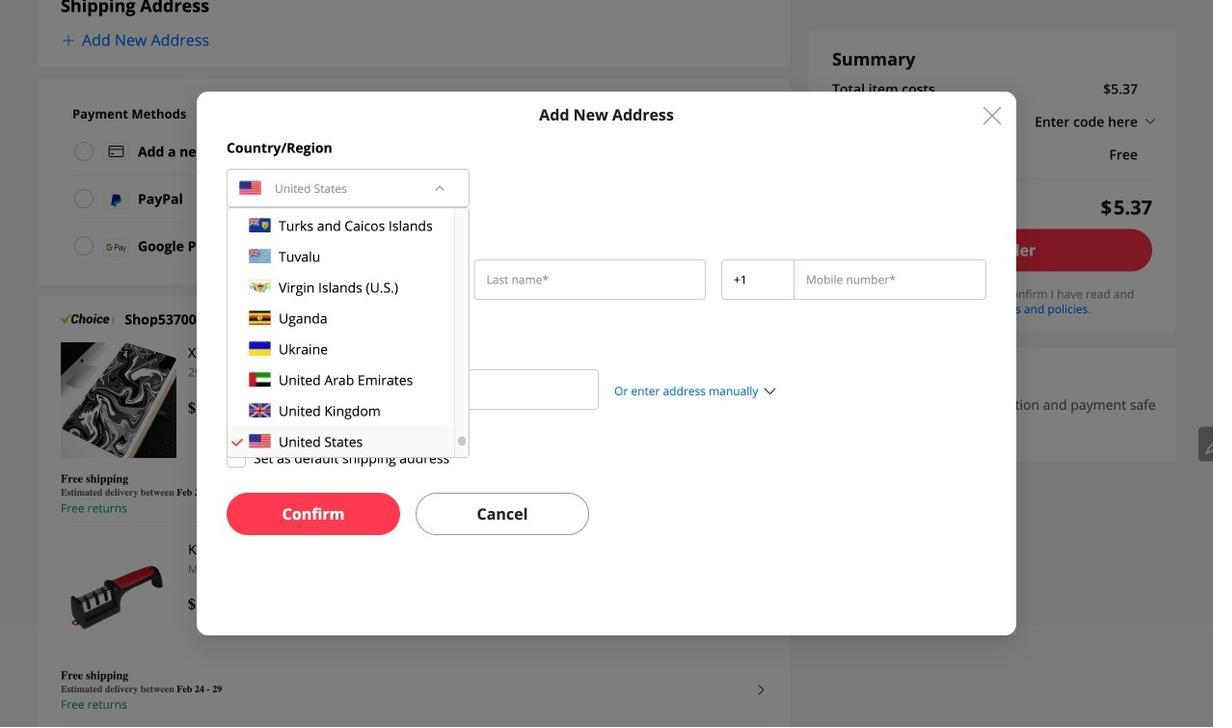 Task type: describe. For each thing, give the bounding box(es) containing it.
Search by ZIP Code, street, or address field
[[251, 380, 587, 399]]

2 3mqpvwq image from the top
[[103, 239, 129, 257]]

arrow down image
[[434, 182, 446, 194]]

1 row from the top
[[219, 260, 995, 323]]

Mobile number* field
[[807, 270, 974, 289]]

United States field
[[275, 172, 423, 205]]

Last name* field
[[487, 270, 694, 289]]

2bunkav image
[[103, 143, 129, 160]]



Task type: locate. For each thing, give the bounding box(es) containing it.
None field
[[734, 270, 782, 289]]

0 vertical spatial 3mqpvwq image
[[103, 192, 129, 209]]

search image
[[239, 384, 251, 396]]

1 vertical spatial 3mqpvwq image
[[103, 239, 129, 257]]

1 vertical spatial row
[[219, 370, 995, 425]]

grid
[[219, 138, 995, 535]]

list box
[[227, 179, 470, 458]]

None text field
[[709, 396, 740, 419]]

1 3mqpvwq image from the top
[[103, 192, 129, 209]]

3mqpvwq image
[[103, 192, 129, 209], [103, 239, 129, 257]]

2 row from the top
[[219, 370, 995, 425]]

First name* field
[[239, 270, 446, 289]]

row
[[219, 260, 995, 323], [219, 370, 995, 425]]

0 vertical spatial row
[[219, 260, 995, 323]]



Task type: vqa. For each thing, say whether or not it's contained in the screenshot.
Islands to the right
no



